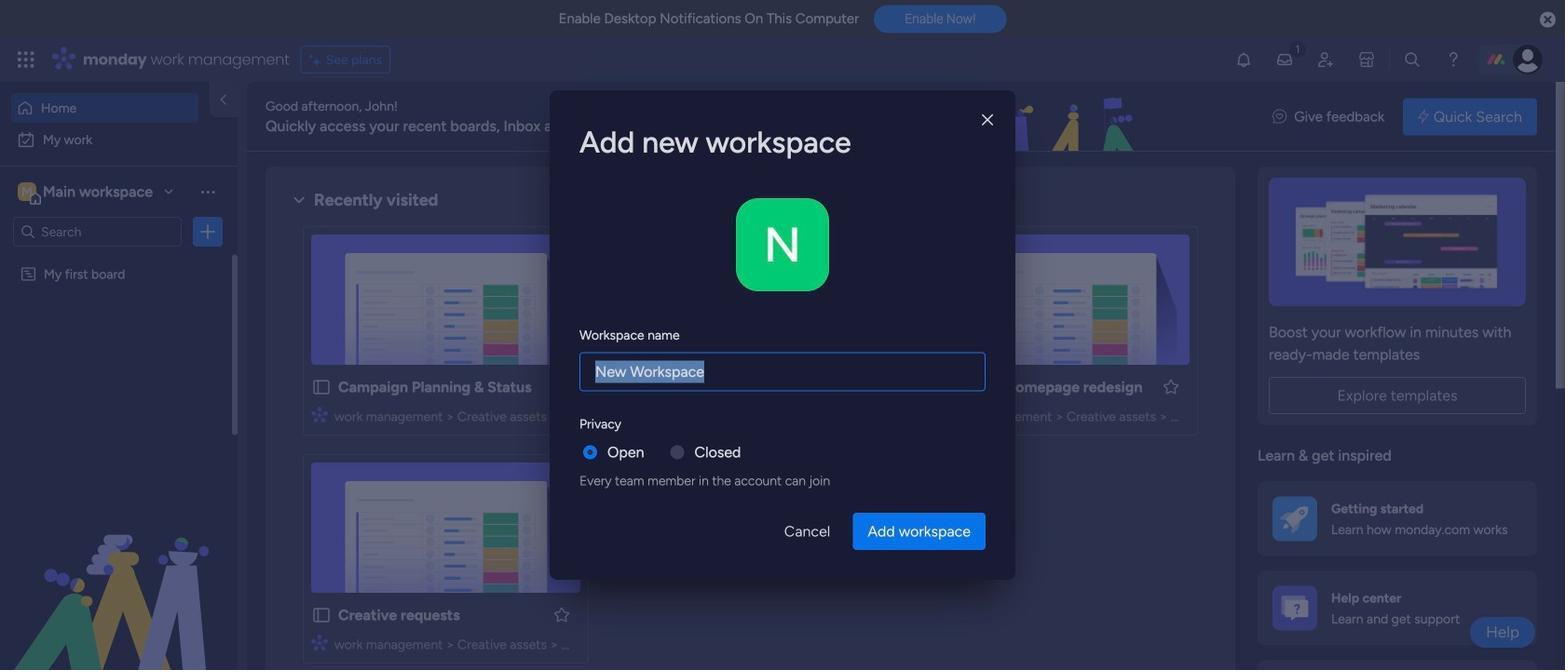 Task type: locate. For each thing, give the bounding box(es) containing it.
1 image
[[1289, 38, 1306, 59]]

add to favorites image
[[1162, 378, 1180, 396], [552, 606, 571, 625]]

1 add to favorites image from the left
[[552, 378, 571, 396]]

option
[[11, 93, 198, 123], [11, 125, 226, 155], [0, 258, 238, 261]]

search everything image
[[1403, 50, 1422, 69]]

0 vertical spatial add to favorites image
[[1162, 378, 1180, 396]]

2 component image from the left
[[616, 407, 633, 423]]

workspace image
[[18, 182, 36, 202], [736, 198, 829, 292]]

1 component image from the left
[[311, 407, 328, 423]]

0 horizontal spatial workspace image
[[18, 182, 36, 202]]

workspace selection element
[[18, 181, 156, 205]]

1 horizontal spatial lottie animation image
[[731, 82, 1254, 153]]

templates image image
[[1275, 178, 1521, 307]]

update feed image
[[1275, 50, 1294, 69]]

1 horizontal spatial component image
[[616, 407, 633, 423]]

component image
[[311, 635, 328, 652]]

lottie animation image
[[731, 82, 1254, 153], [0, 483, 238, 671]]

0 horizontal spatial lottie animation element
[[0, 483, 238, 671]]

component image
[[311, 407, 328, 423], [616, 407, 633, 423]]

heading
[[580, 120, 986, 165], [580, 326, 680, 345], [580, 415, 621, 434]]

quick search results list box
[[288, 211, 1260, 671]]

1 horizontal spatial lottie animation element
[[731, 82, 1254, 153]]

add to favorites image
[[552, 378, 571, 396], [857, 378, 876, 396]]

select product image
[[17, 50, 35, 69]]

public board image for second component image from the left
[[616, 377, 636, 398]]

3 heading from the top
[[580, 415, 621, 434]]

getting started element
[[1258, 482, 1537, 557]]

public board image
[[311, 377, 332, 398], [616, 377, 636, 398], [921, 377, 941, 398], [311, 606, 332, 626]]

add to favorites image for the public board image related to 1st component image
[[552, 378, 571, 396]]

help center element
[[1258, 572, 1537, 646]]

1 horizontal spatial workspace image
[[736, 198, 829, 292]]

close image
[[982, 113, 993, 127]]

0 vertical spatial heading
[[580, 120, 986, 165]]

john smith image
[[1513, 45, 1543, 75]]

0 horizontal spatial lottie animation image
[[0, 483, 238, 671]]

close recently visited image
[[288, 189, 310, 211]]

1 horizontal spatial add to favorites image
[[857, 378, 876, 396]]

2 vertical spatial option
[[0, 258, 238, 261]]

invite members image
[[1316, 50, 1335, 69]]

0 horizontal spatial add to favorites image
[[552, 606, 571, 625]]

add to favorites image for the public board image associated with second component image from the left
[[857, 378, 876, 396]]

1 horizontal spatial add to favorites image
[[1162, 378, 1180, 396]]

2 vertical spatial heading
[[580, 415, 621, 434]]

0 horizontal spatial component image
[[311, 407, 328, 423]]

lottie animation element
[[731, 82, 1254, 153], [0, 483, 238, 671]]

list box
[[0, 255, 238, 542]]

1 vertical spatial heading
[[580, 326, 680, 345]]

2 add to favorites image from the left
[[857, 378, 876, 396]]

0 horizontal spatial add to favorites image
[[552, 378, 571, 396]]



Task type: vqa. For each thing, say whether or not it's contained in the screenshot.
the Apps icon
no



Task type: describe. For each thing, give the bounding box(es) containing it.
0 vertical spatial option
[[11, 93, 198, 123]]

dapulse close image
[[1540, 11, 1556, 30]]

1 vertical spatial lottie animation image
[[0, 483, 238, 671]]

help image
[[1444, 50, 1463, 69]]

see plans image
[[309, 49, 326, 70]]

notifications image
[[1234, 50, 1253, 69]]

Search in workspace field
[[39, 221, 156, 243]]

0 vertical spatial lottie animation image
[[731, 82, 1254, 153]]

0 vertical spatial lottie animation element
[[731, 82, 1254, 153]]

v2 user feedback image
[[1273, 106, 1287, 127]]

v2 bolt switch image
[[1418, 107, 1429, 127]]

public board image for component icon
[[311, 606, 332, 626]]

public board image for 1st component image
[[311, 377, 332, 398]]

2 heading from the top
[[580, 326, 680, 345]]

monday marketplace image
[[1357, 50, 1376, 69]]

1 vertical spatial add to favorites image
[[552, 606, 571, 625]]

1 vertical spatial lottie animation element
[[0, 483, 238, 671]]

Choose a name for your workspace field
[[580, 353, 986, 392]]

1 heading from the top
[[580, 120, 986, 165]]

1 vertical spatial option
[[11, 125, 226, 155]]



